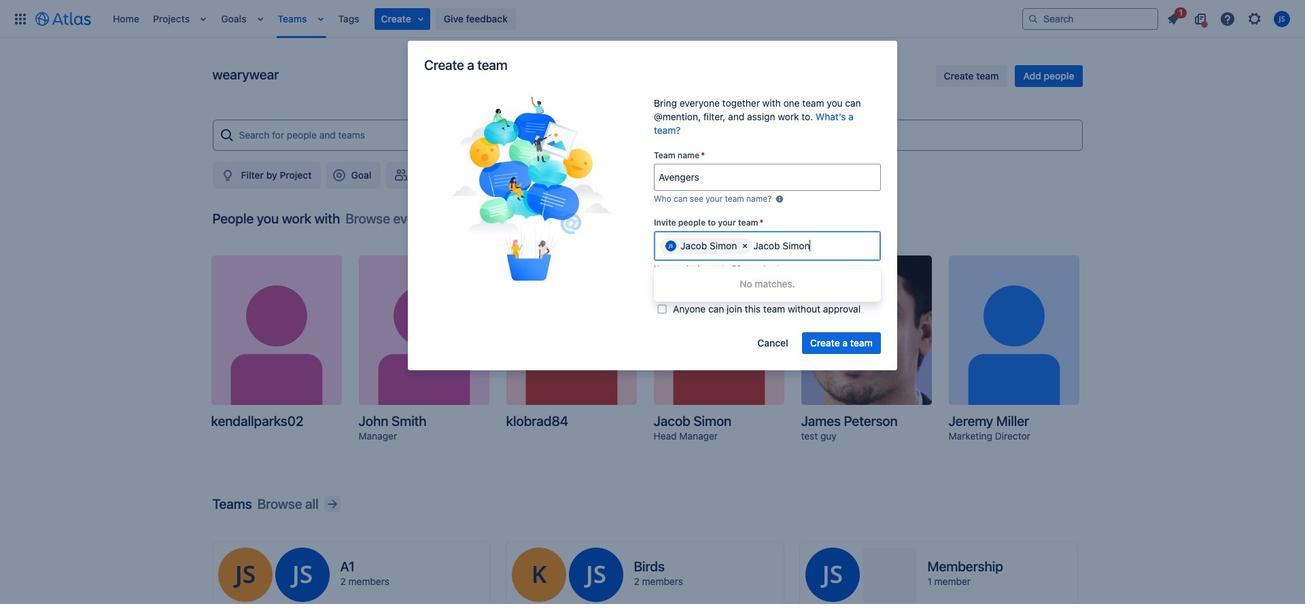Task type: locate. For each thing, give the bounding box(es) containing it.
list
[[106, 0, 1023, 38], [1161, 5, 1297, 30]]

search image
[[1028, 13, 1039, 24]]

help image
[[1220, 11, 1236, 27]]

create a team image
[[450, 97, 612, 281]]

list item
[[195, 0, 212, 38], [252, 0, 268, 38], [312, 0, 329, 38], [1161, 5, 1187, 30], [374, 8, 430, 30]]

Choose people text field
[[753, 239, 837, 253]]

None search field
[[1023, 8, 1159, 30]]

banner
[[0, 0, 1305, 38]]

clear image
[[740, 241, 751, 252]]

create a team element
[[436, 97, 626, 284]]

Search field
[[1023, 8, 1159, 30]]



Task type: describe. For each thing, give the bounding box(es) containing it.
browse all image
[[324, 496, 340, 513]]

your team name is visible to anyone in your organisation. it may be visible on work shared outside your organisation. image
[[775, 194, 785, 205]]

e.g. HR Team, Redesign Project, Team Mango field
[[655, 165, 880, 190]]

Search for people and teams field
[[235, 123, 1077, 148]]

browse everyone image
[[454, 211, 471, 227]]

0 horizontal spatial list
[[106, 0, 1023, 38]]

top element
[[8, 0, 1023, 38]]

list item inside "top" element
[[374, 8, 430, 30]]

search for people and teams image
[[219, 127, 235, 143]]

1 horizontal spatial list
[[1161, 5, 1297, 30]]



Task type: vqa. For each thing, say whether or not it's contained in the screenshot.
Close icon
no



